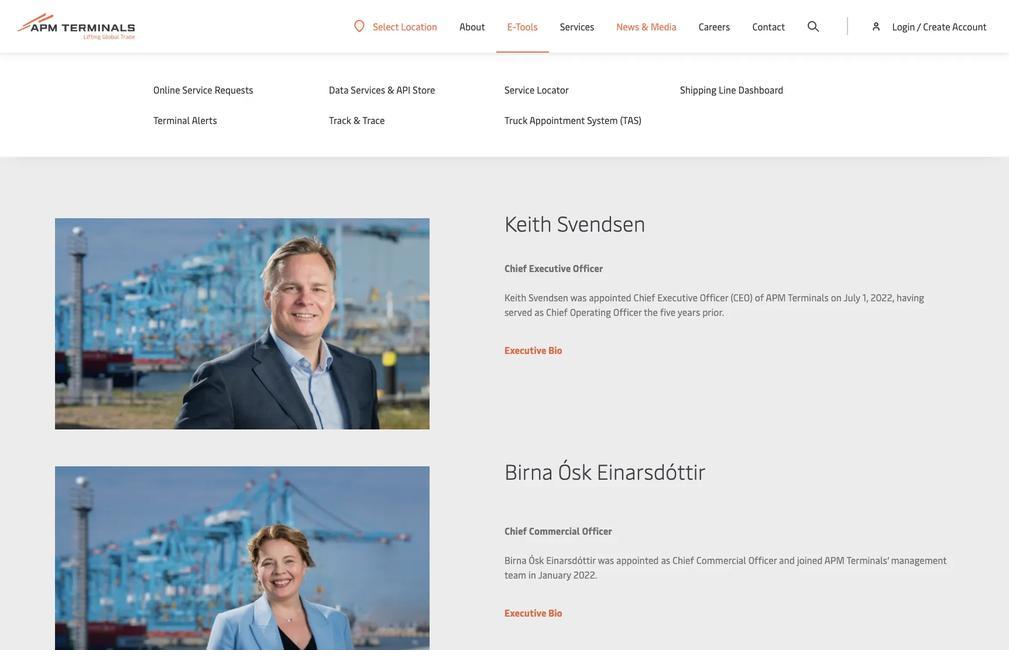 Task type: vqa. For each thing, say whether or not it's contained in the screenshot.
Login / Create Account link
yes



Task type: describe. For each thing, give the bounding box(es) containing it.
data
[[329, 83, 349, 96]]

careers button
[[699, 0, 731, 53]]

appointed inside birna ósk einarsdóttir was appointed as chief commercial officer and joined apm terminals' management team in january 2022.
[[617, 554, 659, 567]]

einarsdóttir for birna ósk einarsdóttir
[[597, 457, 707, 485]]

(ceo)
[[731, 291, 753, 304]]

keith for keith svendsen
[[505, 209, 552, 237]]

2022.
[[574, 569, 598, 581]]

joined
[[798, 554, 823, 567]]

requests
[[215, 83, 254, 96]]

shipping line dashboard
[[681, 83, 784, 96]]

january
[[539, 569, 572, 581]]

terminals'
[[847, 554, 890, 567]]

executive down keith svendsen
[[529, 262, 571, 275]]

appointed inside keith svendsen was appointed chief executive officer (ceo) of apm terminals on july 1, 2022, having served as chief operating officer the five years prior.
[[589, 291, 632, 304]]

1 vertical spatial management
[[55, 95, 255, 141]]

select location
[[373, 20, 438, 33]]

of
[[756, 291, 765, 304]]

track & trace link
[[329, 114, 482, 127]]

media
[[651, 20, 677, 33]]

apm inside keith svendsen was appointed chief executive officer (ceo) of apm terminals on july 1, 2022, having served as chief operating officer the five years prior.
[[767, 291, 787, 304]]

2022,
[[871, 291, 895, 304]]

executive down in
[[505, 607, 547, 620]]

data services & api store
[[329, 83, 435, 96]]

select location button
[[355, 20, 438, 33]]

terminal alerts link
[[153, 114, 306, 127]]

shipping line dashboard link
[[681, 83, 833, 96]]

track
[[329, 114, 352, 127]]

officer up prior.
[[700, 291, 729, 304]]

bio for 2nd executive bio link from the bottom
[[549, 344, 563, 357]]

einarsdóttir for birna ósk einarsdóttir was appointed as chief commercial officer and joined apm terminals' management team in january 2022.
[[547, 554, 596, 567]]

birna for birna ósk einarsdóttir was appointed as chief commercial officer and joined apm terminals' management team in january 2022.
[[505, 554, 527, 567]]

birna for birna ósk einarsdóttir
[[505, 457, 553, 485]]

officer up 2022.
[[583, 525, 613, 538]]

system
[[588, 114, 618, 127]]

keith svendsen image
[[55, 219, 430, 430]]

officer left the
[[614, 306, 642, 319]]

trace
[[363, 114, 385, 127]]

service locator link
[[505, 83, 657, 96]]

in
[[529, 569, 537, 581]]

line
[[719, 83, 737, 96]]

birna ósk einarsdóttir
[[505, 457, 707, 485]]

1 service from the left
[[182, 83, 213, 96]]

contact
[[753, 20, 786, 33]]

as inside birna ósk einarsdóttir was appointed as chief commercial officer and joined apm terminals' management team in january 2022.
[[662, 554, 671, 567]]

1 vertical spatial team
[[262, 95, 344, 141]]

1 executive bio link from the top
[[505, 344, 563, 357]]

login / create account link
[[871, 0, 988, 53]]

contact button
[[753, 0, 786, 53]]

executive down served
[[505, 344, 547, 357]]

services button
[[560, 0, 595, 53]]

0 vertical spatial management
[[114, 58, 163, 69]]

management team
[[55, 95, 344, 141]]

bio for second executive bio link
[[549, 607, 563, 620]]

online service requests link
[[153, 83, 306, 96]]

home
[[81, 58, 103, 69]]

0 vertical spatial services
[[560, 20, 595, 33]]

truck appointment system (tas) link
[[505, 114, 657, 127]]

was inside birna ósk einarsdóttir was appointed as chief commercial officer and joined apm terminals' management team in january 2022.
[[598, 554, 615, 567]]

team
[[505, 569, 527, 581]]

about button
[[460, 0, 486, 53]]

2 executive bio link from the top
[[505, 607, 563, 620]]

and
[[780, 554, 795, 567]]

commercial inside birna ósk einarsdóttir was appointed as chief commercial officer and joined apm terminals' management team in january 2022.
[[697, 554, 747, 567]]

e-
[[508, 20, 516, 33]]

online
[[153, 83, 180, 96]]

global home > management team
[[55, 58, 184, 69]]

tools
[[516, 20, 538, 33]]

account
[[953, 20, 988, 33]]

terminals
[[789, 291, 829, 304]]

news & media
[[617, 20, 677, 33]]

0 horizontal spatial commercial
[[529, 525, 580, 538]]

about
[[460, 20, 486, 33]]

>
[[108, 58, 112, 69]]

having
[[897, 291, 925, 304]]

location
[[401, 20, 438, 33]]

& for media
[[642, 20, 649, 33]]

july
[[844, 291, 861, 304]]



Task type: locate. For each thing, give the bounding box(es) containing it.
the
[[644, 306, 658, 319]]

1 horizontal spatial apm
[[825, 554, 845, 567]]

0 horizontal spatial einarsdóttir
[[547, 554, 596, 567]]

0 vertical spatial keith
[[505, 209, 552, 237]]

0 vertical spatial team
[[164, 58, 184, 69]]

0 vertical spatial bio
[[549, 344, 563, 357]]

service up the truck at the top of the page
[[505, 83, 535, 96]]

executive bio down in
[[505, 607, 563, 620]]

keith svendsen
[[505, 209, 646, 237]]

ósk
[[559, 457, 592, 485], [529, 554, 544, 567]]

1 vertical spatial as
[[662, 554, 671, 567]]

1 vertical spatial was
[[598, 554, 615, 567]]

keith inside keith svendsen was appointed chief executive officer (ceo) of apm terminals on july 1, 2022, having served as chief operating officer the five years prior.
[[505, 291, 527, 304]]

news & media button
[[617, 0, 677, 53]]

0 vertical spatial commercial
[[529, 525, 580, 538]]

services right "data"
[[351, 83, 386, 96]]

executive bio for second executive bio link
[[505, 607, 563, 620]]

0 horizontal spatial ósk
[[529, 554, 544, 567]]

1 vertical spatial commercial
[[697, 554, 747, 567]]

apm inside birna ósk einarsdóttir was appointed as chief commercial officer and joined apm terminals' management team in january 2022.
[[825, 554, 845, 567]]

executive inside keith svendsen was appointed chief executive officer (ceo) of apm terminals on july 1, 2022, having served as chief operating officer the five years prior.
[[658, 291, 698, 304]]

five
[[661, 306, 676, 319]]

login
[[893, 20, 916, 33]]

chief inside birna ósk einarsdóttir was appointed as chief commercial officer and joined apm terminals' management team in january 2022.
[[673, 554, 695, 567]]

api
[[397, 83, 411, 96]]

chief
[[505, 262, 527, 275], [634, 291, 656, 304], [547, 306, 568, 319], [505, 525, 527, 538], [673, 554, 695, 567]]

management
[[892, 554, 947, 567]]

ósk for birna ósk einarsdóttir was appointed as chief commercial officer and joined apm terminals' management team in january 2022.
[[529, 554, 544, 567]]

0 vertical spatial &
[[642, 20, 649, 33]]

terminal
[[153, 114, 190, 127]]

was up operating
[[571, 291, 587, 304]]

0 vertical spatial ósk
[[559, 457, 592, 485]]

online service requests
[[153, 83, 254, 96]]

team
[[164, 58, 184, 69], [262, 95, 344, 141]]

0 vertical spatial executive bio link
[[505, 344, 563, 357]]

1 vertical spatial ósk
[[529, 554, 544, 567]]

global home link
[[55, 58, 103, 69]]

apm right of
[[767, 291, 787, 304]]

1 keith from the top
[[505, 209, 552, 237]]

apm
[[767, 291, 787, 304], [825, 554, 845, 567]]

0 vertical spatial einarsdóttir
[[597, 457, 707, 485]]

1 vertical spatial birna
[[505, 554, 527, 567]]

ósk inside birna ósk einarsdóttir was appointed as chief commercial officer and joined apm terminals' management team in january 2022.
[[529, 554, 544, 567]]

einarsdóttir
[[597, 457, 707, 485], [547, 554, 596, 567]]

& inside popup button
[[642, 20, 649, 33]]

keith up chief executive officer
[[505, 209, 552, 237]]

service locator
[[505, 83, 569, 96]]

0 horizontal spatial apm
[[767, 291, 787, 304]]

& left trace at left
[[354, 114, 361, 127]]

as inside keith svendsen was appointed chief executive officer (ceo) of apm terminals on july 1, 2022, having served as chief operating officer the five years prior.
[[535, 306, 544, 319]]

1 vertical spatial apm
[[825, 554, 845, 567]]

birna ósk einarsdóttir was appointed as chief commercial officer and joined apm terminals' management team in january 2022.
[[505, 554, 947, 581]]

1 vertical spatial &
[[388, 83, 395, 96]]

0 vertical spatial svendsen
[[558, 209, 646, 237]]

as
[[535, 306, 544, 319], [662, 554, 671, 567]]

executive bio link down in
[[505, 607, 563, 620]]

was down chief commercial officer on the bottom of page
[[598, 554, 615, 567]]

2 horizontal spatial &
[[642, 20, 649, 33]]

/
[[918, 20, 922, 33]]

dashboard
[[739, 83, 784, 96]]

1 horizontal spatial einarsdóttir
[[597, 457, 707, 485]]

officer left and
[[749, 554, 778, 567]]

track & trace
[[329, 114, 385, 127]]

keith svendsen was appointed chief executive officer (ceo) of apm terminals on july 1, 2022, having served as chief operating officer the five years prior.
[[505, 291, 925, 319]]

birna image
[[55, 467, 430, 651]]

& for trace
[[354, 114, 361, 127]]

1 vertical spatial executive bio link
[[505, 607, 563, 620]]

truck appointment system (tas)
[[505, 114, 642, 127]]

birna inside birna ósk einarsdóttir was appointed as chief commercial officer and joined apm terminals' management team in january 2022.
[[505, 554, 527, 567]]

news
[[617, 20, 640, 33]]

2 bio from the top
[[549, 607, 563, 620]]

officer inside birna ósk einarsdóttir was appointed as chief commercial officer and joined apm terminals' management team in january 2022.
[[749, 554, 778, 567]]

alerts
[[192, 114, 217, 127]]

1 vertical spatial bio
[[549, 607, 563, 620]]

1 birna from the top
[[505, 457, 553, 485]]

commercial
[[529, 525, 580, 538], [697, 554, 747, 567]]

prior.
[[703, 306, 725, 319]]

store
[[413, 83, 435, 96]]

ósk for birna ósk einarsdóttir
[[559, 457, 592, 485]]

appointed
[[589, 291, 632, 304], [617, 554, 659, 567]]

executive bio link
[[505, 344, 563, 357], [505, 607, 563, 620]]

locator
[[537, 83, 569, 96]]

birna
[[505, 457, 553, 485], [505, 554, 527, 567]]

0 vertical spatial as
[[535, 306, 544, 319]]

served
[[505, 306, 533, 319]]

on
[[832, 291, 842, 304]]

1,
[[863, 291, 869, 304]]

e-tools
[[508, 20, 538, 33]]

service right 'online'
[[182, 83, 213, 96]]

1 horizontal spatial team
[[262, 95, 344, 141]]

0 horizontal spatial as
[[535, 306, 544, 319]]

truck
[[505, 114, 528, 127]]

svendsen inside keith svendsen was appointed chief executive officer (ceo) of apm terminals on july 1, 2022, having served as chief operating officer the five years prior.
[[529, 291, 569, 304]]

1 horizontal spatial services
[[560, 20, 595, 33]]

1 horizontal spatial commercial
[[697, 554, 747, 567]]

(tas)
[[621, 114, 642, 127]]

executive bio down served
[[505, 344, 563, 357]]

apm right 'joined'
[[825, 554, 845, 567]]

1 vertical spatial keith
[[505, 291, 527, 304]]

data services & api store link
[[329, 83, 482, 96]]

svendsen
[[558, 209, 646, 237], [529, 291, 569, 304]]

0 vertical spatial executive bio
[[505, 344, 563, 357]]

1 horizontal spatial service
[[505, 83, 535, 96]]

operating
[[570, 306, 612, 319]]

2 keith from the top
[[505, 291, 527, 304]]

1 horizontal spatial was
[[598, 554, 615, 567]]

1 horizontal spatial ósk
[[559, 457, 592, 485]]

management
[[114, 58, 163, 69], [55, 95, 255, 141]]

officer up operating
[[573, 262, 604, 275]]

svendsen for keith svendsen was appointed chief executive officer (ceo) of apm terminals on july 1, 2022, having served as chief operating officer the five years prior.
[[529, 291, 569, 304]]

1 executive bio from the top
[[505, 344, 563, 357]]

1 vertical spatial executive bio
[[505, 607, 563, 620]]

was inside keith svendsen was appointed chief executive officer (ceo) of apm terminals on july 1, 2022, having served as chief operating officer the five years prior.
[[571, 291, 587, 304]]

officer
[[573, 262, 604, 275], [700, 291, 729, 304], [614, 306, 642, 319], [583, 525, 613, 538], [749, 554, 778, 567]]

select
[[373, 20, 399, 33]]

global
[[55, 58, 79, 69]]

1 horizontal spatial as
[[662, 554, 671, 567]]

2 service from the left
[[505, 83, 535, 96]]

2 birna from the top
[[505, 554, 527, 567]]

0 horizontal spatial was
[[571, 291, 587, 304]]

1 horizontal spatial &
[[388, 83, 395, 96]]

chief commercial officer
[[505, 525, 613, 538]]

chief executive officer
[[505, 262, 604, 275]]

service
[[182, 83, 213, 96], [505, 83, 535, 96]]

1 vertical spatial appointed
[[617, 554, 659, 567]]

0 horizontal spatial team
[[164, 58, 184, 69]]

keith for keith svendsen was appointed chief executive officer (ceo) of apm terminals on july 1, 2022, having served as chief operating officer the five years prior.
[[505, 291, 527, 304]]

1 vertical spatial svendsen
[[529, 291, 569, 304]]

terminal alerts
[[153, 114, 217, 127]]

0 horizontal spatial service
[[182, 83, 213, 96]]

services right 'tools'
[[560, 20, 595, 33]]

svendsen for keith svendsen
[[558, 209, 646, 237]]

&
[[642, 20, 649, 33], [388, 83, 395, 96], [354, 114, 361, 127]]

appointment
[[530, 114, 585, 127]]

1 bio from the top
[[549, 344, 563, 357]]

& left api
[[388, 83, 395, 96]]

& right news
[[642, 20, 649, 33]]

was
[[571, 291, 587, 304], [598, 554, 615, 567]]

e-tools button
[[508, 0, 538, 53]]

shipping
[[681, 83, 717, 96]]

2 executive bio from the top
[[505, 607, 563, 620]]

executive bio link down served
[[505, 344, 563, 357]]

1 vertical spatial einarsdóttir
[[547, 554, 596, 567]]

years
[[678, 306, 701, 319]]

bio
[[549, 344, 563, 357], [549, 607, 563, 620]]

0 vertical spatial appointed
[[589, 291, 632, 304]]

keith up served
[[505, 291, 527, 304]]

careers
[[699, 20, 731, 33]]

0 vertical spatial apm
[[767, 291, 787, 304]]

login / create account
[[893, 20, 988, 33]]

0 vertical spatial birna
[[505, 457, 553, 485]]

einarsdóttir inside birna ósk einarsdóttir was appointed as chief commercial officer and joined apm terminals' management team in january 2022.
[[547, 554, 596, 567]]

executive bio
[[505, 344, 563, 357], [505, 607, 563, 620]]

create
[[924, 20, 951, 33]]

0 horizontal spatial &
[[354, 114, 361, 127]]

1 vertical spatial services
[[351, 83, 386, 96]]

0 horizontal spatial services
[[351, 83, 386, 96]]

0 vertical spatial was
[[571, 291, 587, 304]]

keith
[[505, 209, 552, 237], [505, 291, 527, 304]]

2 vertical spatial &
[[354, 114, 361, 127]]

executive bio for 2nd executive bio link from the bottom
[[505, 344, 563, 357]]

executive up five
[[658, 291, 698, 304]]



